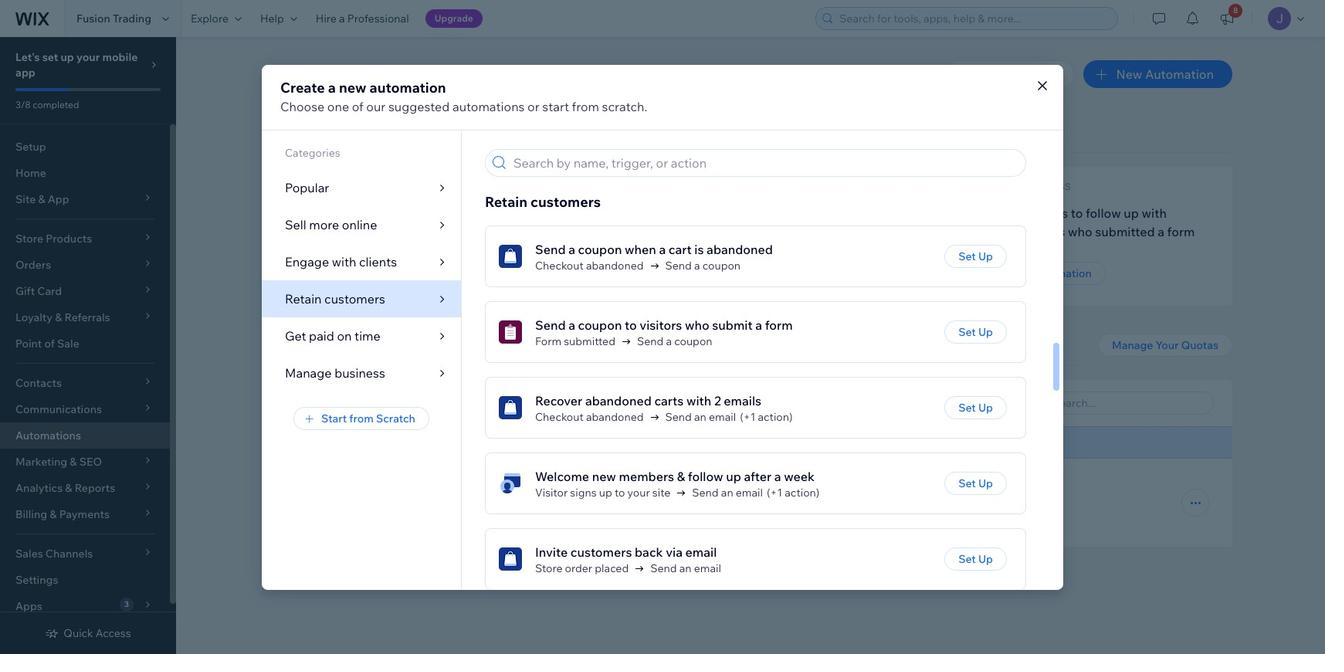 Task type: locate. For each thing, give the bounding box(es) containing it.
visitors inside the email visitors to recover abandoned carts send an email
[[322, 477, 364, 492]]

app inside welcome new mobile app members via chat
[[303, 205, 325, 221]]

visitors down the send a coupon when a cart is abandoned
[[640, 318, 682, 333]]

1 vertical spatial send a coupon
[[637, 335, 713, 349]]

2 horizontal spatial new
[[592, 469, 616, 485]]

visitors down clients
[[494, 205, 537, 221]]

1 vertical spatial from
[[349, 411, 374, 425]]

an inside the email visitors to recover abandoned carts send an email
[[448, 497, 460, 511]]

visitors
[[494, 205, 537, 221], [640, 318, 682, 333], [322, 477, 364, 492]]

manage
[[981, 181, 1022, 192]]

0 horizontal spatial (+1
[[740, 410, 756, 424]]

via up send an email
[[666, 545, 683, 560]]

set up automation for submit
[[436, 266, 533, 280]]

checkout abandoned down recover
[[535, 410, 644, 424]]

2 category image from the top
[[499, 548, 522, 571]]

2 set up automation from the left
[[995, 266, 1092, 280]]

form for thank visitors via chat when they submit a form
[[509, 224, 536, 239]]

to inside set tasks to follow up with contacts who submitted a form
[[1071, 205, 1083, 221]]

checkout
[[535, 259, 584, 273], [535, 410, 584, 424]]

manage inside menu item
[[285, 365, 332, 380]]

retain customers inside menu item
[[285, 291, 385, 306]]

set up automation down contacts
[[995, 266, 1092, 280]]

4 set up from the top
[[959, 477, 993, 491]]

0 vertical spatial retain
[[485, 193, 528, 211]]

categories
[[285, 146, 340, 160]]

category image left form
[[499, 321, 522, 344]]

by
[[332, 395, 346, 411]]

0 vertical spatial (+1
[[740, 410, 756, 424]]

submit inside thank visitors via chat when they submit a form
[[456, 224, 496, 239]]

carts left visitor at the left of page
[[498, 477, 527, 492]]

send down welcome new members & follow up after a week
[[692, 486, 719, 500]]

0 horizontal spatial submitted
[[564, 335, 616, 349]]

active
[[748, 497, 783, 509]]

follow right the & at the right of page
[[688, 469, 723, 485]]

1 vertical spatial app
[[303, 205, 325, 221]]

1 horizontal spatial app
[[303, 205, 325, 221]]

0 vertical spatial send an email (+1 action)
[[665, 410, 793, 424]]

a inside the create a new automation choose one of our suggested automations or start from scratch.
[[328, 78, 336, 96]]

0 vertical spatial category image
[[499, 321, 522, 344]]

0 vertical spatial retain customers
[[485, 193, 601, 211]]

new
[[1117, 66, 1143, 82]]

new for welcome new mobile app members via chat
[[233, 205, 257, 221]]

sale
[[57, 337, 79, 351]]

send a coupon down is
[[665, 259, 741, 273]]

2 checkout from the top
[[535, 410, 584, 424]]

1 vertical spatial chat
[[254, 224, 279, 239]]

app down let's on the left of the page
[[15, 66, 35, 80]]

help button
[[251, 0, 307, 37]]

point of sale
[[15, 337, 79, 351]]

1 vertical spatial category image
[[499, 548, 522, 571]]

coupon up form submitted
[[578, 318, 622, 333]]

with
[[463, 90, 488, 105], [1142, 205, 1167, 221], [332, 254, 356, 269], [687, 393, 712, 409]]

thank
[[456, 205, 492, 221]]

more
[[309, 217, 339, 232]]

2 your from the left
[[1156, 338, 1179, 352]]

of left third-
[[876, 220, 886, 234]]

category image
[[422, 211, 445, 234], [981, 211, 1004, 234], [499, 245, 522, 268], [499, 397, 522, 420]]

1 and from the left
[[329, 90, 350, 105]]

email inside the email visitors to recover abandoned carts send an email
[[463, 497, 490, 511]]

your right set
[[76, 50, 100, 64]]

automation for set tasks to follow up with contacts who submitted a form
[[1032, 266, 1092, 280]]

category image down manage
[[981, 211, 1004, 234]]

2 set up from the top
[[959, 325, 993, 339]]

automations inside the automations link
[[15, 429, 81, 443]]

1 horizontal spatial (+1
[[767, 486, 783, 500]]

your inside button
[[1156, 338, 1179, 352]]

installed
[[416, 395, 466, 411]]

customers down engage with clients menu item at left
[[324, 291, 385, 306]]

app inside let's set up your mobile app
[[15, 66, 35, 80]]

send down recover
[[419, 497, 446, 511]]

2 vertical spatial automations
[[302, 338, 386, 356]]

edited
[[932, 436, 965, 450]]

(+1 down after
[[767, 486, 783, 500]]

1 horizontal spatial visitors
[[494, 205, 537, 221]]

action) down emails
[[758, 410, 793, 424]]

0 horizontal spatial your
[[269, 338, 299, 356]]

of
[[352, 98, 364, 114], [876, 220, 886, 234], [44, 337, 55, 351]]

up for send a coupon when a cart is abandoned
[[979, 250, 993, 264]]

new left sell
[[233, 205, 257, 221]]

0 vertical spatial who
[[1068, 224, 1093, 239]]

0 horizontal spatial retain
[[285, 291, 322, 306]]

manage your quotas button
[[1098, 334, 1233, 357]]

8 button
[[1210, 0, 1244, 37]]

with inside set tasks to follow up with contacts who submitted a form
[[1142, 205, 1167, 221]]

0 vertical spatial follow
[[1086, 205, 1121, 221]]

1 horizontal spatial carts
[[655, 393, 684, 409]]

1 vertical spatial mobile
[[260, 205, 300, 221]]

send down "recover abandoned carts with 2 emails"
[[665, 410, 692, 424]]

retain inside menu item
[[285, 291, 322, 306]]

send down thank visitors via chat when they submit a form
[[535, 242, 566, 257]]

send a coupon when a cart is abandoned
[[535, 242, 773, 257]]

1 vertical spatial of
[[876, 220, 886, 234]]

submit for thank visitors via chat when they submit a form
[[456, 224, 496, 239]]

0 horizontal spatial visitors
[[322, 477, 364, 492]]

when left they
[[588, 205, 619, 221]]

via
[[540, 205, 557, 221], [234, 224, 251, 239], [666, 545, 683, 560]]

coupon down send a coupon to visitors who submit a form
[[675, 335, 713, 349]]

of inside 'link'
[[44, 337, 55, 351]]

1 horizontal spatial retain
[[485, 193, 528, 211]]

follow
[[1086, 205, 1121, 221], [688, 469, 723, 485]]

time inside automations save time and engage customers with automated emails, tasks, and more.
[[300, 90, 326, 105]]

to for with
[[1071, 205, 1083, 221]]

send down send a coupon to visitors who submit a form
[[637, 335, 664, 349]]

1 vertical spatial new
[[233, 205, 257, 221]]

of left our
[[352, 98, 364, 114]]

send an email (+1 action) down after
[[692, 486, 820, 500]]

0 horizontal spatial who
[[685, 318, 710, 333]]

1 vertical spatial retain
[[285, 291, 322, 306]]

retain customers up get paid on time
[[285, 291, 385, 306]]

sell more online
[[285, 217, 377, 232]]

set up button up 04:19
[[945, 472, 1007, 495]]

1 set up button from the top
[[945, 245, 1007, 268]]

home link
[[0, 160, 170, 186]]

set up automation button down contacts
[[981, 262, 1106, 285]]

point of sale link
[[0, 331, 170, 357]]

emails
[[724, 393, 762, 409]]

0 vertical spatial visitors
[[494, 205, 537, 221]]

chat left sell
[[254, 224, 279, 239]]

your left site
[[628, 486, 650, 500]]

1 vertical spatial checkout abandoned
[[535, 410, 644, 424]]

0 horizontal spatial and
[[329, 90, 350, 105]]

1 horizontal spatial submit
[[712, 318, 753, 333]]

1 vertical spatial who
[[685, 318, 710, 333]]

retain down clients
[[485, 193, 528, 211]]

manage inside button
[[1112, 338, 1154, 352]]

set up button down manage
[[945, 245, 1007, 268]]

popular
[[285, 180, 329, 195]]

send down "back"
[[651, 562, 677, 576]]

automations inside connect automations to hundreds of third- party apps using zapier.
[[747, 220, 810, 234]]

1 horizontal spatial automation
[[1032, 266, 1092, 280]]

4 set up button from the top
[[945, 472, 1007, 495]]

0 horizontal spatial for
[[345, 125, 364, 143]]

send
[[535, 242, 566, 257], [665, 259, 692, 273], [535, 318, 566, 333], [637, 335, 664, 349], [665, 410, 692, 424], [692, 486, 719, 500], [419, 497, 446, 511], [651, 562, 677, 576]]

when down they
[[625, 242, 656, 257]]

1 set up automation from the left
[[436, 266, 533, 280]]

0 horizontal spatial from
[[349, 411, 374, 425]]

0 horizontal spatial via
[[234, 224, 251, 239]]

to inside connect automations to hundreds of third- party apps using zapier.
[[813, 220, 823, 234]]

set up for after
[[959, 477, 993, 491]]

filter button
[[952, 392, 1020, 415]]

automations inside automations save time and engage customers with automated emails, tasks, and more.
[[269, 60, 402, 87]]

1 horizontal spatial mobile
[[260, 205, 300, 221]]

suggested
[[388, 98, 450, 114]]

chat left they
[[559, 205, 585, 221]]

carts left 2
[[655, 393, 684, 409]]

new inside the create a new automation choose one of our suggested automations or start from scratch.
[[339, 78, 367, 96]]

mobile down "fusion trading"
[[102, 50, 138, 64]]

retain
[[485, 193, 528, 211], [285, 291, 322, 306]]

and
[[329, 90, 350, 105], [635, 90, 657, 105]]

hire
[[316, 12, 337, 25]]

0 horizontal spatial time
[[300, 90, 326, 105]]

1 horizontal spatial set up automation button
[[981, 262, 1106, 285]]

with inside automations save time and engage customers with automated emails, tasks, and more.
[[463, 90, 488, 105]]

1 horizontal spatial time
[[355, 328, 381, 343]]

set up up 'edited'
[[959, 401, 993, 415]]

submitted
[[1096, 224, 1155, 239], [564, 335, 616, 349]]

1 horizontal spatial who
[[1068, 224, 1093, 239]]

submit down "thank"
[[456, 224, 496, 239]]

your left paid
[[269, 338, 299, 356]]

engage with clients
[[285, 254, 397, 269]]

0 horizontal spatial carts
[[498, 477, 527, 492]]

visitors inside thank visitors via chat when they submit a form
[[494, 205, 537, 221]]

tab list
[[269, 380, 757, 427]]

0 vertical spatial action)
[[758, 410, 793, 424]]

1 horizontal spatial automations
[[269, 60, 402, 87]]

5 set up button from the top
[[945, 548, 1007, 571]]

more.
[[660, 90, 692, 105]]

new up visitor signs up to your site
[[592, 469, 616, 485]]

retain customers down clients
[[485, 193, 601, 211]]

1 horizontal spatial follow
[[1086, 205, 1121, 221]]

quick access button
[[45, 626, 131, 640]]

set up
[[959, 250, 993, 264], [959, 325, 993, 339], [959, 401, 993, 415], [959, 477, 993, 491], [959, 553, 993, 566]]

customers right our
[[400, 90, 460, 105]]

1 set up from the top
[[959, 250, 993, 264]]

welcome inside welcome new mobile app members via chat
[[176, 205, 230, 221]]

your inside let's set up your mobile app
[[76, 50, 100, 64]]

category image left the 'store'
[[499, 548, 522, 571]]

3/8 completed
[[15, 99, 79, 110]]

1 vertical spatial submit
[[712, 318, 753, 333]]

new up the one
[[339, 78, 367, 96]]

1 vertical spatial retain customers
[[285, 291, 385, 306]]

via inside thank visitors via chat when they submit a form
[[540, 205, 557, 221]]

set inside set tasks to follow up with contacts who submitted a form
[[1015, 205, 1035, 221]]

to for third-
[[813, 220, 823, 234]]

checkout down recover
[[535, 410, 584, 424]]

carts inside the email visitors to recover abandoned carts send an email
[[498, 477, 527, 492]]

0 horizontal spatial automations
[[302, 338, 386, 356]]

0 vertical spatial automations
[[453, 98, 525, 114]]

visitors right email
[[322, 477, 364, 492]]

2 set up automation button from the left
[[981, 262, 1106, 285]]

submit for send a coupon to visitors who submit a form
[[712, 318, 753, 333]]

1 horizontal spatial your
[[1156, 338, 1179, 352]]

send an email (+1 action) for up
[[692, 486, 820, 500]]

1 horizontal spatial via
[[540, 205, 557, 221]]

0 horizontal spatial form
[[509, 224, 536, 239]]

list
[[0, 167, 1233, 306]]

app
[[15, 66, 35, 80], [303, 205, 325, 221]]

who
[[1068, 224, 1093, 239], [685, 318, 710, 333]]

set up button
[[945, 245, 1007, 268], [945, 321, 1007, 344], [945, 397, 1007, 420], [945, 472, 1007, 495], [945, 548, 1007, 571]]

0 horizontal spatial mobile
[[102, 50, 138, 64]]

2 vertical spatial new
[[592, 469, 616, 485]]

send a coupon down send a coupon to visitors who submit a form
[[637, 335, 713, 349]]

send a coupon to visitors who submit a form
[[535, 318, 793, 333]]

email
[[287, 477, 319, 492]]

when
[[588, 205, 619, 221], [625, 242, 656, 257]]

Search for tools, apps, help & more... field
[[835, 8, 1113, 29]]

0 horizontal spatial of
[[44, 337, 55, 351]]

action) for recover abandoned carts with 2 emails
[[758, 410, 793, 424]]

1 horizontal spatial automations
[[453, 98, 525, 114]]

your
[[76, 50, 100, 64], [628, 486, 650, 500]]

from inside button
[[349, 411, 374, 425]]

sidebar element
[[0, 37, 176, 654]]

0 horizontal spatial automations
[[15, 429, 81, 443]]

via left sell
[[234, 224, 251, 239]]

form inside thank visitors via chat when they submit a form
[[509, 224, 536, 239]]

1 vertical spatial manage
[[285, 365, 332, 380]]

automation
[[370, 78, 446, 96]]

0 horizontal spatial set up automation
[[436, 266, 533, 280]]

0 vertical spatial from
[[572, 98, 599, 114]]

set up automation
[[436, 266, 533, 280], [995, 266, 1092, 280]]

checkout abandoned down thank visitors via chat when they submit a form
[[535, 259, 644, 273]]

automations link
[[0, 423, 170, 449]]

time left the one
[[300, 90, 326, 105]]

1 category image from the top
[[499, 321, 522, 344]]

who down learn how button
[[685, 318, 710, 333]]

1 horizontal spatial welcome
[[535, 469, 589, 485]]

status
[[724, 436, 756, 450]]

0 horizontal spatial your
[[76, 50, 100, 64]]

coupon
[[578, 242, 622, 257], [703, 259, 741, 273], [578, 318, 622, 333], [675, 335, 713, 349]]

1 horizontal spatial from
[[572, 98, 599, 114]]

2 set up button from the top
[[945, 321, 1007, 344]]

you for created by you
[[349, 395, 370, 411]]

mobile down popular
[[260, 205, 300, 221]]

0 vertical spatial your
[[76, 50, 100, 64]]

0 vertical spatial when
[[588, 205, 619, 221]]

for for installed
[[468, 395, 485, 411]]

0 horizontal spatial submit
[[456, 224, 496, 239]]

you left 5
[[487, 395, 509, 411]]

submit down "learn"
[[712, 318, 753, 333]]

on
[[337, 328, 352, 343]]

1 vertical spatial visitors
[[640, 318, 682, 333]]

time right on
[[355, 328, 381, 343]]

set up button for is
[[945, 245, 1007, 268]]

1 horizontal spatial for
[[468, 395, 485, 411]]

and left more.
[[635, 90, 657, 105]]

0 vertical spatial members
[[176, 224, 231, 239]]

2 and from the left
[[635, 90, 657, 105]]

automation down contacts
[[1032, 266, 1092, 280]]

1 checkout abandoned from the top
[[535, 259, 644, 273]]

set up button up 'filter' button
[[945, 321, 1007, 344]]

chat
[[559, 205, 585, 221], [254, 224, 279, 239]]

1 horizontal spatial of
[[352, 98, 364, 114]]

manage up created
[[285, 365, 332, 380]]

abandoned
[[707, 242, 773, 257], [586, 259, 644, 273], [585, 393, 652, 409], [586, 410, 644, 424], [429, 477, 495, 492]]

scratch
[[376, 411, 415, 425]]

paid
[[309, 328, 334, 343]]

0 horizontal spatial manage
[[285, 365, 332, 380]]

start
[[542, 98, 569, 114]]

0 vertical spatial checkout
[[535, 259, 584, 273]]

automation inside "button"
[[1145, 66, 1214, 82]]

action) down the week
[[785, 486, 820, 500]]

and left "engage"
[[329, 90, 350, 105]]

action)
[[758, 410, 793, 424], [785, 486, 820, 500]]

send down cart
[[665, 259, 692, 273]]

automations for your automations
[[302, 338, 386, 356]]

set up automation down "thank"
[[436, 266, 533, 280]]

0 vertical spatial new
[[339, 78, 367, 96]]

0 vertical spatial of
[[352, 98, 364, 114]]

manage business menu item
[[262, 354, 461, 391]]

set up up 04:19
[[959, 477, 993, 491]]

quick
[[64, 626, 93, 640]]

automation right new
[[1145, 66, 1214, 82]]

0 horizontal spatial set up automation button
[[422, 262, 547, 285]]

follow right tasks
[[1086, 205, 1121, 221]]

for down the one
[[345, 125, 364, 143]]

category image
[[499, 321, 522, 344], [499, 548, 522, 571]]

retain customers
[[485, 193, 601, 211], [285, 291, 385, 306]]

set up button up 'edited'
[[945, 397, 1007, 420]]

up for send a coupon to visitors who submit a form
[[979, 325, 993, 339]]

who down tasks
[[1068, 224, 1093, 239]]

automations for automations
[[15, 429, 81, 443]]

1 horizontal spatial new
[[339, 78, 367, 96]]

get paid on time menu item
[[262, 317, 461, 354]]

a inside thank visitors via chat when they submit a form
[[499, 224, 506, 239]]

up for welcome new members & follow up after a week
[[979, 477, 993, 491]]

category image for invite customers back via email
[[499, 548, 522, 571]]

send a coupon
[[665, 259, 741, 273], [637, 335, 713, 349]]

1 vertical spatial automations
[[15, 429, 81, 443]]

2 vertical spatial via
[[666, 545, 683, 560]]

new for welcome new members & follow up after a week
[[592, 469, 616, 485]]

2 horizontal spatial of
[[876, 220, 886, 234]]

1 set up automation button from the left
[[422, 262, 547, 285]]

one
[[327, 98, 349, 114]]

checkout abandoned
[[535, 259, 644, 273], [535, 410, 644, 424]]

0 vertical spatial time
[[300, 90, 326, 105]]

1 horizontal spatial form
[[765, 318, 793, 333]]

back
[[635, 545, 663, 560]]

send a coupon for who
[[637, 335, 713, 349]]

0 horizontal spatial automation
[[473, 266, 533, 280]]

up inside let's set up your mobile app
[[61, 50, 74, 64]]

manage
[[1112, 338, 1154, 352], [285, 365, 332, 380]]

1 horizontal spatial submitted
[[1096, 224, 1155, 239]]

manage up search... field
[[1112, 338, 1154, 352]]

1 vertical spatial automations
[[747, 220, 810, 234]]

category image down thank visitors via chat when they submit a form
[[499, 245, 522, 268]]

set up button down 04:19
[[945, 548, 1007, 571]]

1 horizontal spatial members
[[619, 469, 674, 485]]

yesterday 04:19 pm
[[908, 496, 1008, 510]]

1 horizontal spatial set up automation
[[995, 266, 1092, 280]]

you down our
[[367, 125, 392, 143]]

(+1 down emails
[[740, 410, 756, 424]]

thank visitors via chat when they submit a form
[[456, 205, 648, 239]]

of inside connect automations to hundreds of third- party apps using zapier.
[[876, 220, 886, 234]]

set up down 04:19
[[959, 553, 993, 566]]

0 vertical spatial for
[[345, 125, 364, 143]]

who inside set tasks to follow up with contacts who submitted a form
[[1068, 224, 1093, 239]]

learn
[[715, 266, 744, 280]]

automation
[[1145, 66, 1214, 82], [473, 266, 533, 280], [1032, 266, 1092, 280]]

via inside welcome new mobile app members via chat
[[234, 224, 251, 239]]

menu bar
[[262, 130, 461, 391]]

installed for you
[[416, 395, 509, 411]]

new inside welcome new mobile app members via chat
[[233, 205, 257, 221]]

1 checkout from the top
[[535, 259, 584, 273]]

you up "start from scratch"
[[349, 395, 370, 411]]

manage your quotas
[[1112, 338, 1219, 352]]

store order placed
[[535, 562, 629, 576]]

manage for manage your quotas
[[1112, 338, 1154, 352]]

week
[[784, 469, 815, 485]]

0 horizontal spatial new
[[233, 205, 257, 221]]

welcome new mobile app members via chat
[[176, 205, 325, 239]]

app down popular
[[303, 205, 325, 221]]

set up automation button down "thank"
[[422, 262, 547, 285]]

5 set up from the top
[[959, 553, 993, 566]]

list containing welcome new mobile app members via chat
[[0, 167, 1233, 306]]

welcome for welcome new mobile app members via chat
[[176, 205, 230, 221]]

0 vertical spatial manage
[[1112, 338, 1154, 352]]

to inside the email visitors to recover abandoned carts send an email
[[367, 477, 379, 492]]

for right installed at bottom left
[[468, 395, 485, 411]]

via right "thank"
[[540, 205, 557, 221]]

2 checkout abandoned from the top
[[535, 410, 644, 424]]

form
[[535, 335, 562, 349]]

your left quotas
[[1156, 338, 1179, 352]]

visitors for thank visitors via chat when they submit a form
[[494, 205, 537, 221]]

1 vertical spatial your
[[628, 486, 650, 500]]

1 vertical spatial carts
[[498, 477, 527, 492]]

0 vertical spatial app
[[15, 66, 35, 80]]

automation down "thank"
[[473, 266, 533, 280]]

get paid on time
[[285, 328, 381, 343]]

coupon down they
[[578, 242, 622, 257]]

set up up 'filter' button
[[959, 325, 993, 339]]

0 vertical spatial chat
[[559, 205, 585, 221]]

set up down manage
[[959, 250, 993, 264]]

send an email (+1 action) down 2
[[665, 410, 793, 424]]

choose
[[280, 98, 325, 114]]

popular menu item
[[262, 169, 461, 206]]

retain down engage
[[285, 291, 322, 306]]

1 horizontal spatial manage
[[1112, 338, 1154, 352]]

checkout down thank visitors via chat when they submit a form
[[535, 259, 584, 273]]

category image down engage
[[422, 211, 445, 234]]

of left 'sale'
[[44, 337, 55, 351]]



Task type: vqa. For each thing, say whether or not it's contained in the screenshot.


Task type: describe. For each thing, give the bounding box(es) containing it.
set up automation button for submit
[[422, 262, 547, 285]]

send inside the email visitors to recover abandoned carts send an email
[[419, 497, 446, 511]]

customers up placed
[[571, 545, 632, 560]]

members inside welcome new mobile app members via chat
[[176, 224, 231, 239]]

your automations
[[269, 338, 386, 356]]

visitor signs up to your site
[[535, 486, 671, 500]]

2 horizontal spatial via
[[666, 545, 683, 560]]

send a coupon for cart
[[665, 259, 741, 273]]

connect
[[701, 220, 745, 234]]

checkout for recover
[[535, 410, 584, 424]]

business
[[1024, 181, 1071, 192]]

recover abandoned carts with 2 emails
[[535, 393, 762, 409]]

customers inside automations save time and engage customers with automated emails, tasks, and more.
[[400, 90, 460, 105]]

up for invite customers back via email
[[979, 553, 993, 566]]

tab list containing created by you
[[269, 380, 757, 427]]

chat inside thank visitors via chat when they submit a form
[[559, 205, 585, 221]]

hire a professional link
[[307, 0, 418, 37]]

from inside the create a new automation choose one of our suggested automations or start from scratch.
[[572, 98, 599, 114]]

contacts
[[1015, 224, 1065, 239]]

3 set up from the top
[[959, 401, 993, 415]]

visitor
[[535, 486, 568, 500]]

setup link
[[0, 134, 170, 160]]

welcome new members & follow up after a week
[[535, 469, 815, 485]]

1 vertical spatial members
[[619, 469, 674, 485]]

home
[[15, 166, 46, 180]]

setup
[[15, 140, 46, 154]]

mobile inside let's set up your mobile app
[[102, 50, 138, 64]]

(+1 for emails
[[740, 410, 756, 424]]

engage
[[353, 90, 397, 105]]

manage business
[[981, 181, 1071, 192]]

3/8
[[15, 99, 31, 110]]

settings
[[15, 573, 58, 587]]

3 set up button from the top
[[945, 397, 1007, 420]]

they
[[622, 205, 648, 221]]

1 horizontal spatial retain customers
[[485, 193, 601, 211]]

8
[[1234, 5, 1238, 15]]

connect automations to hundreds of third- party apps using zapier.
[[701, 220, 916, 248]]

set up automation for contacts
[[995, 266, 1092, 280]]

set up button for after
[[945, 472, 1007, 495]]

you for installed for you
[[487, 395, 509, 411]]

let's
[[15, 50, 40, 64]]

suggested
[[269, 125, 342, 143]]

after
[[744, 469, 772, 485]]

recover
[[535, 393, 583, 409]]

04:19
[[960, 496, 989, 510]]

party
[[701, 234, 728, 248]]

mobile inside welcome new mobile app members via chat
[[260, 205, 300, 221]]

1 vertical spatial submitted
[[564, 335, 616, 349]]

category image for retain
[[499, 245, 522, 268]]

set up for submit
[[959, 325, 993, 339]]

automations for connect automations to hundreds of third- party apps using zapier.
[[747, 220, 810, 234]]

automations inside the create a new automation choose one of our suggested automations or start from scratch.
[[453, 98, 525, 114]]

invite customers back via email
[[535, 545, 717, 560]]

checkout abandoned for abandoned
[[535, 410, 644, 424]]

retain customers menu item
[[262, 280, 461, 317]]

form submitted
[[535, 335, 616, 349]]

customers inside menu item
[[324, 291, 385, 306]]

how
[[746, 266, 770, 280]]

hundreds
[[825, 220, 873, 234]]

created by you
[[283, 395, 370, 411]]

engage with clients
[[422, 181, 529, 192]]

learn how button
[[701, 262, 784, 285]]

create a new automation choose one of our suggested automations or start from scratch.
[[280, 78, 648, 114]]

engage with clients menu item
[[262, 243, 461, 280]]

you for suggested for you
[[367, 125, 392, 143]]

chat inside welcome new mobile app members via chat
[[254, 224, 279, 239]]

category image for manage
[[981, 211, 1004, 234]]

(+1 for up
[[767, 486, 783, 500]]

automation for thank visitors via chat when they submit a form
[[473, 266, 533, 280]]

set up button for submit
[[945, 321, 1007, 344]]

up inside set tasks to follow up with contacts who submitted a form
[[1124, 205, 1139, 221]]

is
[[695, 242, 704, 257]]

1 horizontal spatial your
[[628, 486, 650, 500]]

clients
[[359, 254, 397, 269]]

settings link
[[0, 567, 170, 593]]

sell more online menu item
[[262, 206, 461, 243]]

zapier.
[[788, 234, 822, 248]]

to for carts
[[367, 477, 379, 492]]

Search by name, trigger, or action field
[[509, 150, 1021, 176]]

&
[[677, 469, 685, 485]]

create
[[280, 78, 325, 96]]

checkout for send
[[535, 259, 584, 273]]

up for recover abandoned carts with 2 emails
[[979, 401, 993, 415]]

quotas
[[1182, 338, 1219, 352]]

automations save time and engage customers with automated emails, tasks, and more.
[[269, 60, 692, 105]]

fusion trading
[[76, 12, 151, 25]]

category image left recover
[[499, 397, 522, 420]]

filter
[[979, 396, 1006, 410]]

tasks,
[[599, 90, 632, 105]]

yesterday
[[908, 496, 958, 510]]

help
[[260, 12, 284, 25]]

form for send a coupon to visitors who submit a form
[[765, 318, 793, 333]]

using
[[758, 234, 785, 248]]

emails,
[[556, 90, 596, 105]]

submitted inside set tasks to follow up with contacts who submitted a form
[[1096, 224, 1155, 239]]

send an email (+1 action) for emails
[[665, 410, 793, 424]]

suggested for you
[[269, 125, 392, 143]]

action) for welcome new members & follow up after a week
[[785, 486, 820, 500]]

cart
[[669, 242, 692, 257]]

abandoned inside the email visitors to recover abandoned carts send an email
[[429, 477, 495, 492]]

apps
[[730, 234, 755, 248]]

set up automation button for contacts
[[981, 262, 1106, 285]]

form inside set tasks to follow up with contacts who submitted a form
[[1168, 224, 1195, 239]]

welcome for welcome new members & follow up after a week
[[535, 469, 589, 485]]

a inside set tasks to follow up with contacts who submitted a form
[[1158, 224, 1165, 239]]

fusion
[[76, 12, 110, 25]]

send an email
[[651, 562, 721, 576]]

email visitors to recover abandoned carts send an email
[[287, 477, 527, 511]]

new automation
[[1117, 66, 1214, 82]]

5
[[518, 397, 522, 407]]

1 vertical spatial when
[[625, 242, 656, 257]]

of inside the create a new automation choose one of our suggested automations or start from scratch.
[[352, 98, 364, 114]]

our
[[366, 98, 386, 114]]

hire a professional
[[316, 12, 409, 25]]

category image for send a coupon to visitors who submit a form
[[499, 321, 522, 344]]

with inside menu item
[[332, 254, 356, 269]]

2 horizontal spatial visitors
[[640, 318, 682, 333]]

let's set up your mobile app
[[15, 50, 138, 80]]

point
[[15, 337, 42, 351]]

placed
[[595, 562, 629, 576]]

sell
[[285, 217, 306, 232]]

order
[[565, 562, 593, 576]]

visitors for email visitors to recover abandoned carts send an email
[[322, 477, 364, 492]]

for for suggested
[[345, 125, 364, 143]]

1 your from the left
[[269, 338, 299, 356]]

category image for engage
[[422, 211, 445, 234]]

invite
[[535, 545, 568, 560]]

0 vertical spatial carts
[[655, 393, 684, 409]]

manage for manage business
[[285, 365, 332, 380]]

tasks
[[1038, 205, 1068, 221]]

follow inside set tasks to follow up with contacts who submitted a form
[[1086, 205, 1121, 221]]

coupon down party
[[703, 259, 741, 273]]

online
[[342, 217, 377, 232]]

or
[[528, 98, 540, 114]]

get
[[285, 328, 306, 343]]

manage business
[[285, 365, 385, 380]]

upgrade button
[[425, 9, 483, 28]]

1
[[380, 397, 384, 407]]

set up for is
[[959, 250, 993, 264]]

customers left they
[[531, 193, 601, 211]]

Search... field
[[1048, 392, 1209, 414]]

new automation button
[[1084, 60, 1233, 88]]

explore
[[191, 12, 229, 25]]

menu bar containing popular
[[262, 130, 461, 391]]

1 vertical spatial follow
[[688, 469, 723, 485]]

site
[[653, 486, 671, 500]]

when inside thank visitors via chat when they submit a form
[[588, 205, 619, 221]]

quick access
[[64, 626, 131, 640]]

send up form
[[535, 318, 566, 333]]

last edited
[[908, 436, 965, 450]]

checkout abandoned for a
[[535, 259, 644, 273]]

learn how
[[715, 266, 770, 280]]

automations for automations save time and engage customers with automated emails, tasks, and more.
[[269, 60, 402, 87]]

time inside get paid on time menu item
[[355, 328, 381, 343]]



